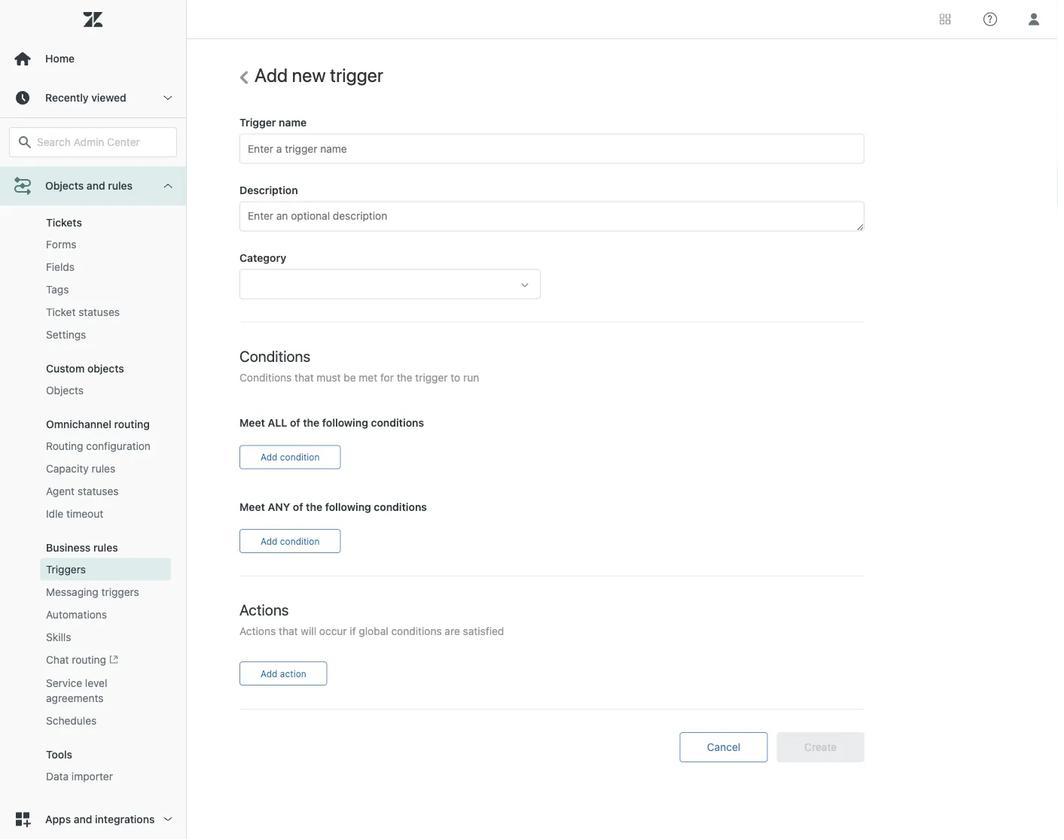 Task type: vqa. For each thing, say whether or not it's contained in the screenshot.
third 0 from the top of the page
no



Task type: locate. For each thing, give the bounding box(es) containing it.
tools element
[[46, 749, 72, 761]]

0 horizontal spatial routing
[[72, 654, 106, 666]]

0 vertical spatial routing
[[114, 418, 150, 431]]

fields
[[46, 261, 75, 273]]

and down search admin center field
[[87, 180, 105, 192]]

objects link
[[40, 379, 171, 402]]

and right apps
[[74, 814, 92, 826]]

apps and integrations button
[[0, 801, 186, 840]]

tags
[[46, 283, 69, 296]]

schedules
[[46, 715, 97, 728]]

omnichannel routing
[[46, 418, 150, 431]]

1 vertical spatial rules
[[92, 463, 115, 475]]

agent statuses
[[46, 485, 119, 498]]

omnichannel routing element
[[46, 418, 150, 431]]

idle timeout link
[[40, 503, 171, 525]]

automations
[[46, 609, 107, 621]]

primary element
[[0, 0, 187, 840]]

recently viewed
[[45, 91, 126, 104]]

1 vertical spatial statuses
[[77, 485, 119, 498]]

2 vertical spatial rules
[[93, 542, 118, 554]]

objects inside group
[[46, 384, 84, 397]]

timeout
[[66, 508, 103, 520]]

recently
[[45, 91, 89, 104]]

1 vertical spatial routing
[[72, 654, 106, 666]]

statuses down tags link
[[79, 306, 120, 318]]

skills
[[46, 631, 71, 644]]

routing up level
[[72, 654, 106, 666]]

tree
[[0, 155, 186, 840]]

messaging triggers element
[[46, 585, 139, 600]]

tags element
[[46, 282, 69, 297]]

ticket statuses element
[[46, 305, 120, 320]]

routing up "configuration"
[[114, 418, 150, 431]]

forms element
[[46, 237, 76, 252]]

capacity rules element
[[46, 461, 115, 477]]

home
[[45, 52, 75, 65]]

settings element
[[46, 327, 86, 342]]

tree item containing objects and rules
[[0, 155, 186, 801]]

1 horizontal spatial routing
[[114, 418, 150, 431]]

rules down routing configuration link
[[92, 463, 115, 475]]

statuses down capacity rules link
[[77, 485, 119, 498]]

tree containing objects and rules
[[0, 155, 186, 840]]

0 vertical spatial objects
[[45, 180, 84, 192]]

1 vertical spatial and
[[74, 814, 92, 826]]

and
[[87, 180, 105, 192], [74, 814, 92, 826]]

statuses for ticket statuses
[[79, 306, 120, 318]]

statuses for agent statuses
[[77, 485, 119, 498]]

0 vertical spatial rules
[[108, 180, 133, 192]]

objects up tickets element at the left top
[[45, 180, 84, 192]]

idle
[[46, 508, 63, 520]]

messaging
[[46, 586, 99, 599]]

statuses inside the agent statuses element
[[77, 485, 119, 498]]

business rules element
[[46, 542, 118, 554]]

apps and integrations
[[45, 814, 155, 826]]

routing
[[114, 418, 150, 431], [72, 654, 106, 666]]

objects and rules group
[[0, 194, 186, 801]]

schedules element
[[46, 714, 97, 729]]

apps
[[45, 814, 71, 826]]

objects
[[45, 180, 84, 192], [46, 384, 84, 397]]

configuration
[[86, 440, 151, 452]]

chat routing element
[[46, 653, 118, 669]]

tools
[[46, 749, 72, 761]]

triggers element
[[46, 562, 86, 577]]

settings link
[[40, 324, 171, 346]]

1 vertical spatial objects
[[46, 384, 84, 397]]

0 vertical spatial and
[[87, 180, 105, 192]]

objects inside dropdown button
[[45, 180, 84, 192]]

objects down custom
[[46, 384, 84, 397]]

idle timeout element
[[46, 507, 103, 522]]

tree item
[[0, 155, 186, 801]]

data
[[46, 771, 69, 783]]

data importer element
[[46, 770, 113, 785]]

0 vertical spatial statuses
[[79, 306, 120, 318]]

and inside dropdown button
[[74, 814, 92, 826]]

triggers
[[101, 586, 139, 599]]

service
[[46, 677, 82, 690]]

omnichannel
[[46, 418, 111, 431]]

fields link
[[40, 256, 171, 278]]

skills element
[[46, 630, 71, 645]]

tickets element
[[46, 216, 82, 229]]

rules inside "capacity rules" element
[[92, 463, 115, 475]]

statuses inside 'ticket statuses' element
[[79, 306, 120, 318]]

and inside dropdown button
[[87, 180, 105, 192]]

help image
[[983, 12, 997, 26]]

statuses
[[79, 306, 120, 318], [77, 485, 119, 498]]

capacity rules
[[46, 463, 115, 475]]

capacity rules link
[[40, 458, 171, 480]]

settings
[[46, 329, 86, 341]]

rules up the triggers link
[[93, 542, 118, 554]]

messaging triggers
[[46, 586, 139, 599]]

level
[[85, 677, 107, 690]]

data importer
[[46, 771, 113, 783]]

rules down search admin center field
[[108, 180, 133, 192]]

rules
[[108, 180, 133, 192], [92, 463, 115, 475], [93, 542, 118, 554]]

ticket statuses link
[[40, 301, 171, 324]]

None search field
[[2, 127, 184, 157]]



Task type: describe. For each thing, give the bounding box(es) containing it.
objects and rules button
[[0, 166, 186, 206]]

and for objects
[[87, 180, 105, 192]]

custom objects element
[[46, 362, 124, 375]]

capacity
[[46, 463, 89, 475]]

and for apps
[[74, 814, 92, 826]]

messaging triggers link
[[40, 581, 171, 604]]

user menu image
[[1024, 9, 1044, 29]]

triggers link
[[40, 559, 171, 581]]

routing for omnichannel routing
[[114, 418, 150, 431]]

chat routing link
[[40, 649, 171, 673]]

idle timeout
[[46, 508, 103, 520]]

routing configuration element
[[46, 439, 151, 454]]

routing for chat routing
[[72, 654, 106, 666]]

objects and rules
[[45, 180, 133, 192]]

schedules link
[[40, 710, 171, 733]]

routing
[[46, 440, 83, 452]]

rules inside objects and rules dropdown button
[[108, 180, 133, 192]]

tree item inside primary element
[[0, 155, 186, 801]]

viewed
[[91, 91, 126, 104]]

routing configuration
[[46, 440, 151, 452]]

agent statuses element
[[46, 484, 119, 499]]

objects for objects and rules
[[45, 180, 84, 192]]

tree inside primary element
[[0, 155, 186, 840]]

objects
[[87, 362, 124, 375]]

zendesk products image
[[940, 14, 950, 24]]

chat
[[46, 654, 69, 666]]

agent statuses link
[[40, 480, 171, 503]]

service level agreements
[[46, 677, 107, 705]]

agent
[[46, 485, 75, 498]]

integrations
[[95, 814, 155, 826]]

tags link
[[40, 278, 171, 301]]

agreements
[[46, 693, 104, 705]]

objects element
[[46, 383, 84, 398]]

recently viewed button
[[0, 78, 186, 117]]

ticket
[[46, 306, 76, 318]]

forms link
[[40, 233, 171, 256]]

custom
[[46, 362, 85, 375]]

none search field inside primary element
[[2, 127, 184, 157]]

rules for business rules
[[93, 542, 118, 554]]

custom objects
[[46, 362, 124, 375]]

Search Admin Center field
[[37, 136, 167, 149]]

forms
[[46, 238, 76, 251]]

automations link
[[40, 604, 171, 626]]

automations element
[[46, 608, 107, 623]]

routing configuration link
[[40, 435, 171, 458]]

fields element
[[46, 260, 75, 275]]

objects for objects
[[46, 384, 84, 397]]

skills link
[[40, 626, 171, 649]]

tickets
[[46, 216, 82, 229]]

importer
[[71, 771, 113, 783]]

service level agreements link
[[40, 673, 171, 710]]

business
[[46, 542, 91, 554]]

business rules
[[46, 542, 118, 554]]

service level agreements element
[[46, 676, 165, 706]]

home button
[[0, 39, 186, 78]]

ticket statuses
[[46, 306, 120, 318]]

rules for capacity rules
[[92, 463, 115, 475]]

chat routing
[[46, 654, 106, 666]]

triggers
[[46, 564, 86, 576]]

data importer link
[[40, 766, 171, 789]]



